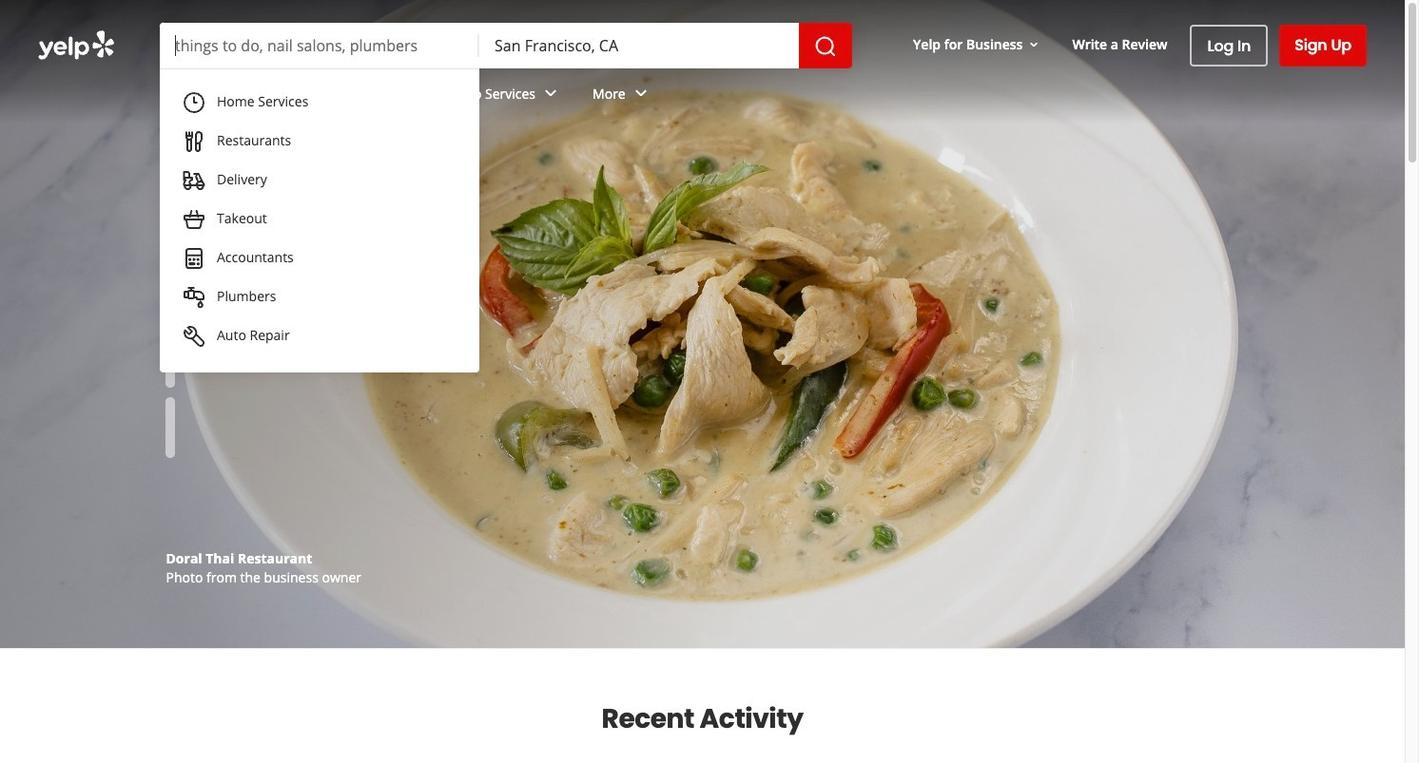 Task type: vqa. For each thing, say whether or not it's contained in the screenshot.
24 CLOCK V2 image
yes



Task type: describe. For each thing, give the bounding box(es) containing it.
24 accountants v2 image
[[183, 248, 205, 271]]

24 auto repair v2 image
[[183, 326, 205, 349]]

2 24 chevron down v2 image from the left
[[539, 82, 562, 105]]

24 food v2 image
[[183, 131, 205, 154]]

business categories element
[[157, 68, 1367, 124]]

none search field inside explore banner section banner
[[160, 23, 852, 68]]

things to do, nail salons, plumbers text field
[[160, 23, 479, 68]]



Task type: locate. For each thing, give the bounding box(es) containing it.
24 plumbers v2 image
[[183, 287, 205, 310]]

24 clock v2 image
[[183, 92, 205, 115]]

16 chevron down v2 image
[[1027, 37, 1042, 52]]

3 24 chevron down v2 image from the left
[[629, 82, 652, 105]]

1 horizontal spatial 24 chevron down v2 image
[[539, 82, 562, 105]]

None search field
[[0, 0, 1405, 373]]

None search field
[[160, 23, 852, 68]]

24 shopping v2 image
[[183, 209, 205, 232]]

1 24 chevron down v2 image from the left
[[250, 82, 273, 105]]

  text field inside explore banner section banner
[[160, 23, 479, 68]]

  text field
[[160, 23, 479, 68]]

24 search v2 image
[[234, 333, 257, 356], [234, 333, 257, 356]]

none field address, neighborhood, city, state or zip
[[479, 23, 799, 68]]

explore banner section banner
[[0, 0, 1405, 649]]

None field
[[160, 23, 479, 68], [479, 23, 799, 68], [160, 23, 479, 68]]

address, neighborhood, city, state or zip text field
[[479, 23, 799, 68]]

0 horizontal spatial 24 chevron down v2 image
[[250, 82, 273, 105]]

2 horizontal spatial 24 chevron down v2 image
[[629, 82, 652, 105]]

search image
[[814, 35, 837, 58]]

24 delivery v2 image
[[183, 170, 205, 193]]

24 chevron down v2 image
[[250, 82, 273, 105], [539, 82, 562, 105], [629, 82, 652, 105]]



